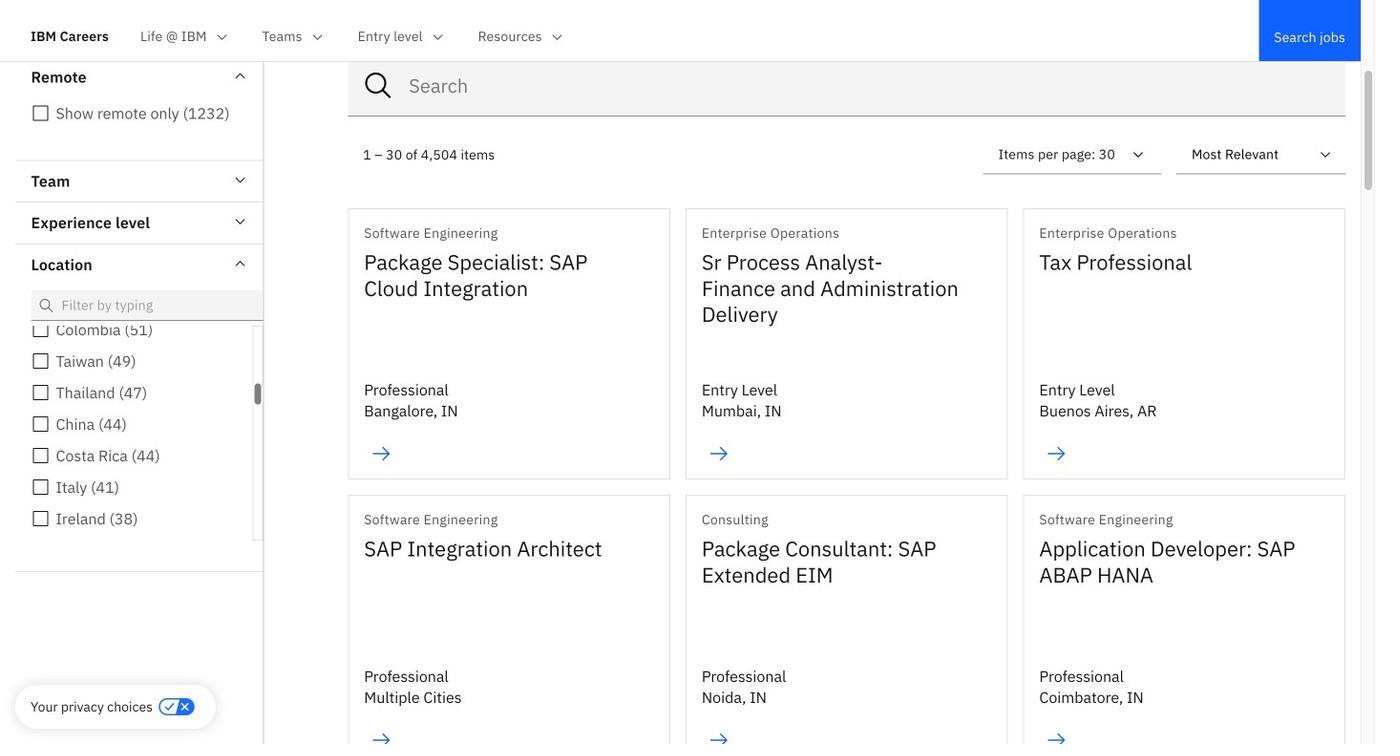 Task type: vqa. For each thing, say whether or not it's contained in the screenshot.
Your privacy choices element on the bottom left
yes



Task type: describe. For each thing, give the bounding box(es) containing it.
your privacy choices element
[[31, 696, 153, 717]]



